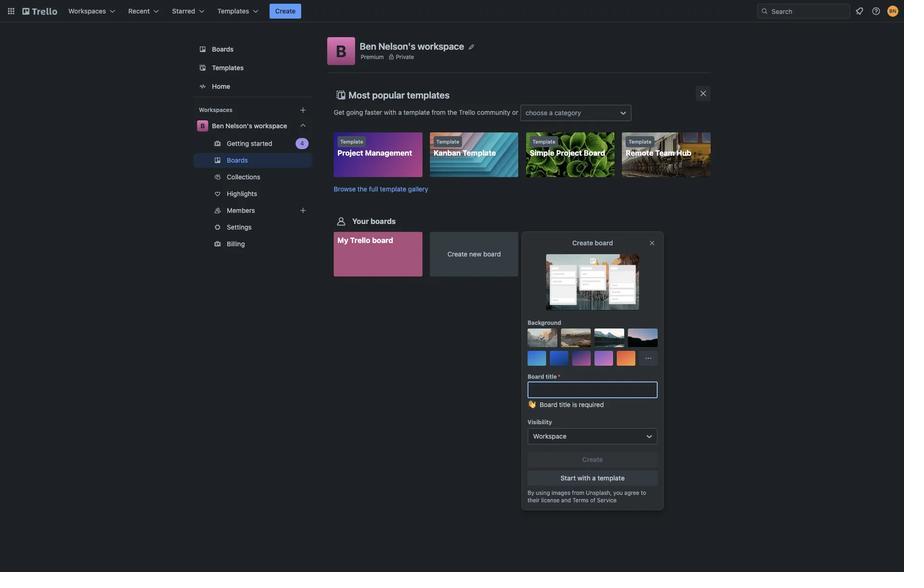 Task type: describe. For each thing, give the bounding box(es) containing it.
template right kanban
[[463, 149, 496, 157]]

their
[[528, 497, 540, 504]]

gallery
[[408, 185, 429, 193]]

workspaces inside workspaces popup button
[[68, 7, 106, 15]]

my trello board link
[[334, 232, 423, 277]]

👋 board title is required
[[528, 401, 604, 409]]

private
[[396, 53, 414, 60]]

create a workspace image
[[298, 105, 309, 116]]

*
[[558, 374, 561, 381]]

boards
[[371, 217, 396, 226]]

workspace
[[534, 433, 567, 441]]

2 horizontal spatial board
[[595, 239, 613, 247]]

kanban
[[434, 149, 461, 157]]

4
[[301, 140, 304, 147]]

template simple project board
[[530, 139, 606, 157]]

templates
[[407, 90, 450, 100]]

starred
[[172, 7, 195, 15]]

project inside template project management
[[338, 149, 364, 157]]

1 horizontal spatial nelson's
[[379, 41, 416, 51]]

my
[[338, 236, 349, 245]]

visibility
[[528, 419, 553, 426]]

starred button
[[167, 4, 210, 19]]

faster
[[365, 108, 382, 116]]

started
[[251, 140, 272, 147]]

background
[[528, 320, 562, 327]]

is
[[573, 401, 578, 409]]

full
[[369, 185, 378, 193]]

members link
[[194, 203, 313, 218]]

remote
[[626, 149, 654, 157]]

create board
[[573, 239, 613, 247]]

your boards
[[353, 217, 396, 226]]

1 vertical spatial workspace
[[254, 122, 287, 130]]

recent
[[128, 7, 150, 15]]

choose a category
[[526, 109, 582, 117]]

1 vertical spatial templates
[[212, 64, 244, 72]]

you
[[614, 490, 623, 497]]

search image
[[762, 7, 769, 15]]

browse the full template gallery
[[334, 185, 429, 193]]

background element
[[528, 329, 658, 366]]

1 vertical spatial board
[[528, 374, 545, 381]]

using
[[536, 490, 551, 497]]

of
[[591, 497, 596, 504]]

recent button
[[123, 4, 165, 19]]

template board image
[[197, 62, 208, 74]]

template for remote
[[629, 139, 652, 145]]

board for my trello board
[[372, 236, 394, 245]]

or
[[513, 108, 519, 116]]

template project management
[[338, 139, 413, 157]]

settings
[[227, 223, 252, 231]]

create inside primary element
[[275, 7, 296, 15]]

highlights
[[227, 190, 257, 198]]

and
[[562, 497, 571, 504]]

0 vertical spatial with
[[384, 108, 397, 116]]

b inside button
[[336, 41, 347, 60]]

going
[[347, 108, 363, 116]]

0 vertical spatial from
[[432, 108, 446, 116]]

my trello board
[[338, 236, 394, 245]]

template for browse the full template gallery
[[380, 185, 407, 193]]

template remote team hub
[[626, 139, 692, 157]]

add image
[[298, 205, 309, 216]]

back to home image
[[22, 4, 57, 19]]

get going faster with a template from the trello community or
[[334, 108, 520, 116]]

ben nelson (bennelson96) image
[[888, 6, 899, 17]]

home image
[[197, 81, 208, 92]]

from inside by using images from unsplash, you agree to their
[[572, 490, 585, 497]]

1 vertical spatial workspaces
[[199, 107, 233, 114]]

by
[[528, 490, 535, 497]]

simple
[[530, 149, 555, 157]]

template for kanban
[[437, 139, 460, 145]]

0 vertical spatial workspace
[[418, 41, 465, 51]]

0 horizontal spatial title
[[546, 374, 557, 381]]

browse
[[334, 185, 356, 193]]

1 vertical spatial title
[[560, 401, 571, 409]]

1 forward image from the top
[[311, 138, 322, 149]]

create button inside primary element
[[270, 4, 302, 19]]

terms of service link
[[573, 497, 617, 504]]

0 vertical spatial ben
[[360, 41, 377, 51]]

category
[[555, 109, 582, 117]]

billing
[[227, 240, 245, 248]]

workspaces button
[[63, 4, 121, 19]]

templates link
[[194, 60, 313, 76]]

team
[[656, 149, 675, 157]]

board image
[[197, 44, 208, 55]]

by using images from unsplash, you agree to their
[[528, 490, 647, 504]]

collections
[[227, 173, 261, 181]]

forward image inside collections link
[[311, 172, 322, 183]]



Task type: vqa. For each thing, say whether or not it's contained in the screenshot.
the left the Custom Fields
no



Task type: locate. For each thing, give the bounding box(es) containing it.
template up you
[[598, 475, 625, 482]]

template for start with a template
[[598, 475, 625, 482]]

1 horizontal spatial workspaces
[[199, 107, 233, 114]]

Search field
[[769, 4, 850, 18]]

terms
[[573, 497, 589, 504]]

0 horizontal spatial b
[[201, 122, 205, 130]]

0 horizontal spatial nelson's
[[226, 122, 252, 130]]

0 vertical spatial nelson's
[[379, 41, 416, 51]]

template
[[341, 139, 363, 145], [437, 139, 460, 145], [533, 139, 556, 145], [629, 139, 652, 145], [463, 149, 496, 157]]

getting
[[227, 140, 249, 147]]

template inside button
[[598, 475, 625, 482]]

community
[[477, 108, 511, 116]]

templates button
[[212, 4, 264, 19]]

0 horizontal spatial create button
[[270, 4, 302, 19]]

2 project from the left
[[557, 149, 582, 157]]

0 horizontal spatial with
[[384, 108, 397, 116]]

1 vertical spatial template
[[380, 185, 407, 193]]

get
[[334, 108, 345, 116]]

boards link down getting started
[[194, 153, 313, 168]]

a up the unsplash,
[[593, 475, 596, 482]]

boards link up templates link
[[194, 41, 313, 58]]

1 vertical spatial from
[[572, 490, 585, 497]]

board right 👋
[[540, 401, 558, 409]]

2 vertical spatial board
[[540, 401, 558, 409]]

template for project
[[341, 139, 363, 145]]

the down templates in the left top of the page
[[448, 108, 457, 116]]

workspaces
[[68, 7, 106, 15], [199, 107, 233, 114]]

board for create new board
[[484, 250, 501, 258]]

ben nelson's workspace up private
[[360, 41, 465, 51]]

most popular templates
[[349, 90, 450, 100]]

2 boards link from the top
[[194, 153, 313, 168]]

to
[[641, 490, 647, 497]]

license link
[[542, 497, 560, 504]]

project inside template simple project board
[[557, 149, 582, 157]]

a down "most popular templates"
[[399, 108, 402, 116]]

hub
[[677, 149, 692, 157]]

board
[[584, 149, 606, 157], [528, 374, 545, 381], [540, 401, 558, 409]]

from down templates in the left top of the page
[[432, 108, 446, 116]]

1 vertical spatial boards
[[227, 156, 248, 164]]

0 vertical spatial template
[[404, 108, 430, 116]]

1 horizontal spatial ben nelson's workspace
[[360, 41, 465, 51]]

boards right board image
[[212, 45, 234, 53]]

ben nelson's workspace up getting started
[[212, 122, 287, 130]]

a
[[399, 108, 402, 116], [550, 109, 553, 117], [593, 475, 596, 482]]

b button
[[328, 37, 355, 65]]

1 horizontal spatial project
[[557, 149, 582, 157]]

1 vertical spatial boards link
[[194, 153, 313, 168]]

workspace up started
[[254, 122, 287, 130]]

0 vertical spatial the
[[448, 108, 457, 116]]

trello right the my
[[350, 236, 371, 245]]

create
[[275, 7, 296, 15], [573, 239, 594, 247], [448, 250, 468, 258], [583, 456, 603, 464]]

project
[[338, 149, 364, 157], [557, 149, 582, 157]]

start with a template
[[561, 475, 625, 482]]

template up kanban
[[437, 139, 460, 145]]

1 vertical spatial ben
[[212, 122, 224, 130]]

b left the premium
[[336, 41, 347, 60]]

start
[[561, 475, 576, 482]]

billing link
[[194, 237, 313, 252]]

1 horizontal spatial from
[[572, 490, 585, 497]]

templates right starred dropdown button
[[218, 7, 249, 15]]

ben down 'home'
[[212, 122, 224, 130]]

highlights link
[[194, 187, 313, 201]]

agree
[[625, 490, 640, 497]]

0 horizontal spatial workspace
[[254, 122, 287, 130]]

template right full
[[380, 185, 407, 193]]

0 vertical spatial workspaces
[[68, 7, 106, 15]]

settings link
[[194, 220, 313, 235]]

0 horizontal spatial trello
[[350, 236, 371, 245]]

0 horizontal spatial from
[[432, 108, 446, 116]]

0 vertical spatial forward image
[[311, 138, 322, 149]]

board left remote
[[584, 149, 606, 157]]

board inside template simple project board
[[584, 149, 606, 157]]

project right the simple
[[557, 149, 582, 157]]

the left full
[[358, 185, 368, 193]]

boards link
[[194, 41, 313, 58], [194, 153, 313, 168]]

popular
[[372, 90, 405, 100]]

template up remote
[[629, 139, 652, 145]]

0 horizontal spatial ben
[[212, 122, 224, 130]]

license and terms of service
[[542, 497, 617, 504]]

ben up the premium
[[360, 41, 377, 51]]

1 vertical spatial forward image
[[311, 172, 322, 183]]

0 vertical spatial b
[[336, 41, 347, 60]]

home
[[212, 82, 230, 90]]

service
[[598, 497, 617, 504]]

the
[[448, 108, 457, 116], [358, 185, 368, 193]]

template
[[404, 108, 430, 116], [380, 185, 407, 193], [598, 475, 625, 482]]

trello left community at the right of page
[[459, 108, 476, 116]]

b down home image
[[201, 122, 205, 130]]

trello inside my trello board link
[[350, 236, 371, 245]]

1 horizontal spatial the
[[448, 108, 457, 116]]

with right faster
[[384, 108, 397, 116]]

nelson's up getting
[[226, 122, 252, 130]]

images
[[552, 490, 571, 497]]

template down templates in the left top of the page
[[404, 108, 430, 116]]

template down going
[[341, 139, 363, 145]]

1 project from the left
[[338, 149, 364, 157]]

browse the full template gallery link
[[334, 185, 429, 193]]

0 vertical spatial templates
[[218, 7, 249, 15]]

license
[[542, 497, 560, 504]]

wave image
[[528, 401, 536, 414]]

templates up 'home'
[[212, 64, 244, 72]]

nelson's
[[379, 41, 416, 51], [226, 122, 252, 130]]

ben nelson's workspace
[[360, 41, 465, 51], [212, 122, 287, 130]]

board
[[372, 236, 394, 245], [595, 239, 613, 247], [484, 250, 501, 258]]

start with a template button
[[528, 471, 658, 486]]

most
[[349, 90, 370, 100]]

choose
[[526, 109, 548, 117]]

1 vertical spatial with
[[578, 475, 591, 482]]

1 horizontal spatial with
[[578, 475, 591, 482]]

0 vertical spatial create button
[[270, 4, 302, 19]]

getting started
[[227, 140, 272, 147]]

0 vertical spatial ben nelson's workspace
[[360, 41, 465, 51]]

0 vertical spatial title
[[546, 374, 557, 381]]

1 horizontal spatial workspace
[[418, 41, 465, 51]]

open information menu image
[[872, 7, 882, 16]]

1 horizontal spatial b
[[336, 41, 347, 60]]

title
[[546, 374, 557, 381], [560, 401, 571, 409]]

1 horizontal spatial title
[[560, 401, 571, 409]]

template up the simple
[[533, 139, 556, 145]]

0 horizontal spatial board
[[372, 236, 394, 245]]

board title *
[[528, 374, 561, 381]]

0 vertical spatial board
[[584, 149, 606, 157]]

1 boards link from the top
[[194, 41, 313, 58]]

workspace
[[418, 41, 465, 51], [254, 122, 287, 130]]

template inside template project management
[[341, 139, 363, 145]]

1 vertical spatial create button
[[528, 453, 658, 468]]

ben
[[360, 41, 377, 51], [212, 122, 224, 130]]

a right choose
[[550, 109, 553, 117]]

template for simple
[[533, 139, 556, 145]]

template kanban template
[[434, 139, 496, 157]]

from
[[432, 108, 446, 116], [572, 490, 585, 497]]

0 notifications image
[[855, 6, 866, 17]]

create button
[[270, 4, 302, 19], [528, 453, 658, 468]]

home link
[[194, 78, 313, 95]]

0 vertical spatial trello
[[459, 108, 476, 116]]

0 horizontal spatial ben nelson's workspace
[[212, 122, 287, 130]]

0 horizontal spatial project
[[338, 149, 364, 157]]

templates inside popup button
[[218, 7, 249, 15]]

1 vertical spatial nelson's
[[226, 122, 252, 130]]

b
[[336, 41, 347, 60], [201, 122, 205, 130]]

2 vertical spatial template
[[598, 475, 625, 482]]

from up license and terms of service
[[572, 490, 585, 497]]

1 horizontal spatial create button
[[528, 453, 658, 468]]

workspace down primary element
[[418, 41, 465, 51]]

a inside button
[[593, 475, 596, 482]]

templates
[[218, 7, 249, 15], [212, 64, 244, 72]]

1 vertical spatial the
[[358, 185, 368, 193]]

title left *
[[546, 374, 557, 381]]

switch to… image
[[7, 7, 16, 16]]

👋
[[528, 401, 536, 409]]

primary element
[[0, 0, 905, 22]]

required
[[579, 401, 604, 409]]

0 horizontal spatial a
[[399, 108, 402, 116]]

1 vertical spatial ben nelson's workspace
[[212, 122, 287, 130]]

collections link
[[194, 170, 322, 185]]

1 horizontal spatial a
[[550, 109, 553, 117]]

1 horizontal spatial board
[[484, 250, 501, 258]]

unsplash,
[[586, 490, 612, 497]]

create new board
[[448, 250, 501, 258]]

nelson's up private
[[379, 41, 416, 51]]

new
[[470, 250, 482, 258]]

2 horizontal spatial a
[[593, 475, 596, 482]]

template inside template simple project board
[[533, 139, 556, 145]]

members
[[227, 207, 255, 214]]

close popover image
[[649, 240, 656, 247]]

project up "browse"
[[338, 149, 364, 157]]

board left *
[[528, 374, 545, 381]]

2 forward image from the top
[[311, 172, 322, 183]]

template inside template remote team hub
[[629, 139, 652, 145]]

with inside button
[[578, 475, 591, 482]]

custom image image
[[539, 334, 547, 342]]

management
[[365, 149, 413, 157]]

with right start
[[578, 475, 591, 482]]

premium
[[361, 53, 384, 60]]

forward image
[[311, 138, 322, 149], [311, 172, 322, 183]]

1 vertical spatial b
[[201, 122, 205, 130]]

1 horizontal spatial trello
[[459, 108, 476, 116]]

0 vertical spatial boards link
[[194, 41, 313, 58]]

trello
[[459, 108, 476, 116], [350, 236, 371, 245]]

your
[[353, 217, 369, 226]]

1 horizontal spatial ben
[[360, 41, 377, 51]]

None text field
[[528, 382, 658, 399]]

1 vertical spatial trello
[[350, 236, 371, 245]]

0 horizontal spatial the
[[358, 185, 368, 193]]

title left is
[[560, 401, 571, 409]]

0 vertical spatial boards
[[212, 45, 234, 53]]

0 horizontal spatial workspaces
[[68, 7, 106, 15]]

boards down getting
[[227, 156, 248, 164]]

with
[[384, 108, 397, 116], [578, 475, 591, 482]]



